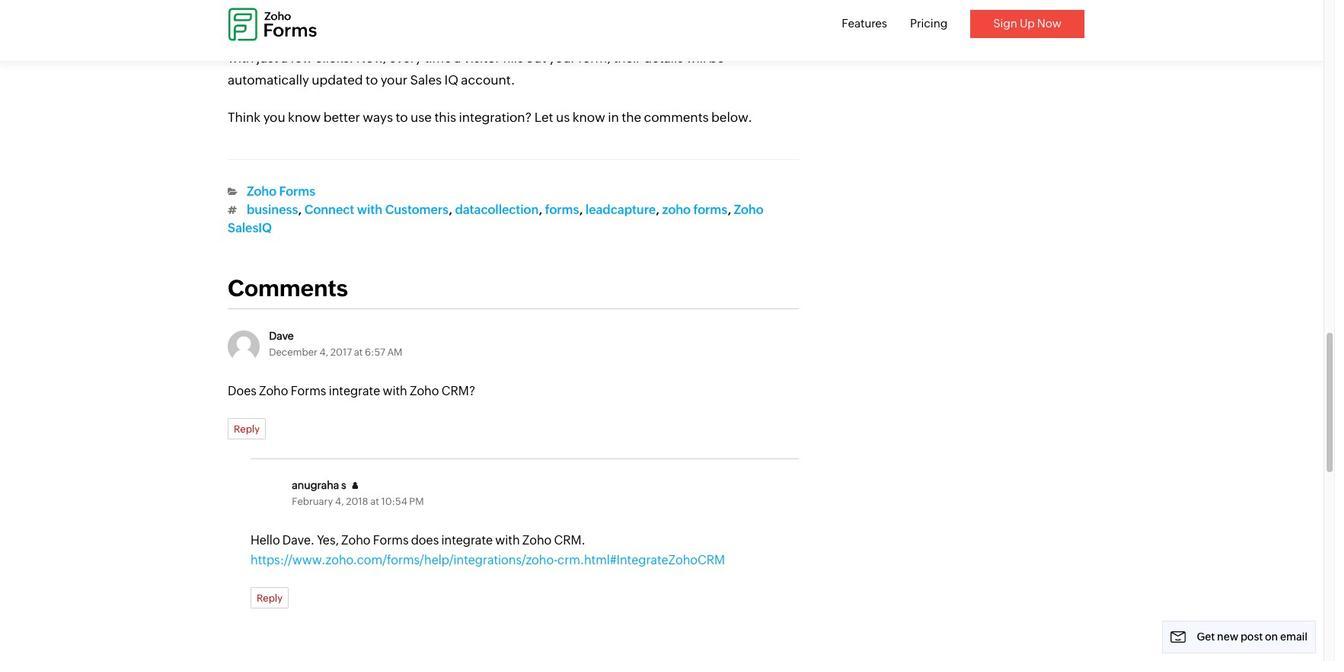 Task type: locate. For each thing, give the bounding box(es) containing it.
know left in
[[573, 110, 606, 125]]

, down zoho forms link
[[298, 203, 302, 217]]

forms left leadcapture
[[545, 203, 579, 217]]

and
[[228, 28, 251, 44]]

zoho
[[727, 6, 758, 21], [570, 28, 601, 44], [702, 28, 733, 44], [247, 185, 277, 199], [734, 203, 764, 217], [259, 384, 288, 398], [410, 384, 439, 398], [341, 534, 371, 548], [523, 534, 552, 548]]

zoho up 'business'
[[247, 185, 277, 199]]

4,
[[320, 346, 329, 358], [335, 496, 344, 508]]

reply
[[234, 424, 260, 435], [257, 593, 283, 605]]

1 vertical spatial a
[[454, 50, 461, 66]]

with up website,
[[386, 6, 412, 21]]

pricing link
[[910, 17, 948, 30]]

4 , from the left
[[579, 203, 583, 217]]

february 4, 2018 at 10:54 pm link
[[292, 496, 424, 508]]

zoho forms link
[[247, 185, 316, 199]]

leadcapture
[[586, 203, 656, 217]]

2 vertical spatial integrate
[[441, 534, 493, 548]]

0 horizontal spatial to
[[366, 72, 378, 88]]

form,
[[579, 50, 611, 66]]

reply down hello
[[257, 593, 283, 605]]

1 horizontal spatial at
[[370, 496, 379, 508]]

1 horizontal spatial to
[[396, 110, 408, 125]]

0 vertical spatial salesiq
[[736, 28, 782, 44]]

anugraha
[[292, 479, 339, 492]]

2 horizontal spatial you
[[433, 28, 456, 44]]

your
[[351, 28, 378, 44], [540, 28, 567, 44], [673, 28, 700, 44], [549, 50, 576, 66], [381, 72, 408, 88]]

1 know from the left
[[288, 110, 321, 125]]

a up form,
[[601, 6, 608, 21]]

4, down s
[[335, 496, 344, 508]]

forms
[[545, 203, 579, 217], [694, 203, 728, 217]]

1 vertical spatial salesiq
[[228, 221, 272, 236]]

this right use
[[435, 110, 456, 125]]

sign up now link
[[971, 10, 1085, 38]]

does zoho forms integrate with zoho crm?
[[228, 384, 476, 398]]

2 , from the left
[[449, 203, 453, 217]]

know
[[288, 110, 321, 125], [573, 110, 606, 125]]

clicks. now, every
[[315, 50, 422, 66]]

1 vertical spatial this
[[435, 110, 456, 125]]

1 horizontal spatial salesiq
[[736, 28, 782, 44]]

, right zoho on the top
[[728, 203, 732, 217]]

0 horizontal spatial 4,
[[320, 346, 329, 358]]

0 vertical spatial reply
[[234, 424, 260, 435]]

crm.
[[554, 534, 586, 548]]

zoho right yes,
[[341, 534, 371, 548]]

0 horizontal spatial forms
[[545, 203, 579, 217]]

now
[[1038, 17, 1062, 30]]

use
[[411, 110, 432, 125]]

0 horizontal spatial a
[[454, 50, 461, 66]]

integrate up the fills
[[483, 28, 538, 44]]

0 horizontal spatial salesiq
[[228, 221, 272, 236]]

with up details will
[[644, 28, 670, 44]]

integrate up https://www.zoho.com/forms/help/integrations/zoho-crm.html#integratezohocrm link
[[441, 534, 493, 548]]

post
[[1241, 631, 1264, 643]]

embedding
[[253, 28, 324, 44]]

do
[[275, 6, 291, 21]]

datacollection link
[[455, 203, 539, 217]]

zoho inside the zoho salesiq
[[734, 203, 764, 217]]

reply for hello dave. yes, zoho forms does integrate with zoho crm.
[[257, 593, 283, 605]]

with down am
[[383, 384, 407, 398]]

think
[[228, 110, 261, 125]]

anugraha s february 4, 2018 at 10:54 pm
[[292, 479, 424, 508]]

using zoho forms and embedding it in your website, you can integrate your zoho forms with your zoho salesiq with just a few clicks. now, every time a visitor fills out your form, their details will be automatically updated to your sales iq account.
[[228, 6, 798, 88]]

website,
[[380, 28, 431, 44]]

at left 6:57
[[354, 346, 363, 358]]

your right out
[[549, 50, 576, 66]]

4, inside anugraha s february 4, 2018 at 10:54 pm
[[335, 496, 344, 508]]

, left leadcapture
[[579, 203, 583, 217]]

0 vertical spatial integrate
[[483, 28, 538, 44]]

reply down 'does'
[[234, 424, 260, 435]]

february
[[292, 496, 333, 508]]

1 vertical spatial reply link
[[251, 588, 289, 609]]

0 vertical spatial a
[[601, 6, 608, 21]]

with
[[386, 6, 412, 21], [644, 28, 670, 44], [357, 203, 383, 217], [383, 384, 407, 398], [496, 534, 520, 548]]

1 vertical spatial reply
[[257, 593, 283, 605]]

with up https://www.zoho.com/forms/help/integrations/zoho-crm.html#integratezohocrm link
[[496, 534, 520, 548]]

your up out
[[540, 28, 567, 44]]

2 vertical spatial you
[[263, 110, 285, 125]]

let
[[535, 110, 554, 125]]

does
[[228, 384, 257, 398]]

0 vertical spatial reply link
[[228, 418, 266, 440]]

this for integration?
[[435, 110, 456, 125]]

updated
[[312, 72, 363, 88]]

salesiq inside the zoho salesiq
[[228, 221, 272, 236]]

a
[[601, 6, 608, 21], [454, 50, 461, 66]]

integrate
[[483, 28, 538, 44], [329, 384, 380, 398], [441, 534, 493, 548]]

1 vertical spatial you
[[433, 28, 456, 44]]

0 vertical spatial at
[[354, 346, 363, 358]]

1 vertical spatial at
[[370, 496, 379, 508]]

a right time
[[454, 50, 461, 66]]

leadcapture link
[[586, 203, 656, 217]]

to down 'clicks. now, every'
[[366, 72, 378, 88]]

reply link for does zoho forms integrate with zoho crm?
[[228, 418, 266, 440]]

you up time
[[433, 28, 456, 44]]

get new post on email
[[1198, 631, 1308, 643]]

forms up https://www.zoho.com/forms/help/integrations/zoho-
[[373, 534, 409, 548]]

4, left 2017
[[320, 346, 329, 358]]

think you know better ways to use this integration? let us know in the comments below.
[[228, 110, 753, 125]]

hashtag image
[[228, 206, 237, 215]]

features link
[[842, 17, 888, 30]]

1 horizontal spatial 4,
[[335, 496, 344, 508]]

0 vertical spatial 4,
[[320, 346, 329, 358]]

dave.
[[283, 534, 315, 548]]

pricing
[[910, 17, 948, 30]]

you right do
[[294, 6, 316, 21]]

be
[[709, 50, 725, 66]]

integration?
[[459, 110, 532, 125]]

hello dave. yes, zoho forms does integrate with zoho crm. https://www.zoho.com/forms/help/integrations/zoho-crm.html#integratezohocrm
[[251, 534, 725, 568]]

1 horizontal spatial forms
[[694, 203, 728, 217]]

1 horizontal spatial a
[[601, 6, 608, 21]]

new
[[1218, 631, 1239, 643]]

you
[[294, 6, 316, 21], [433, 28, 456, 44], [263, 110, 285, 125]]

reply for does zoho forms integrate with zoho crm?
[[234, 424, 260, 435]]

pm
[[409, 496, 424, 508]]

salesiq
[[736, 28, 782, 44], [228, 221, 272, 236]]

0 horizontal spatial know
[[288, 110, 321, 125]]

0 vertical spatial to
[[366, 72, 378, 88]]

1 forms from the left
[[545, 203, 579, 217]]

it in
[[326, 28, 348, 44]]

in
[[608, 110, 619, 125]]

zoho right zoho forms link
[[734, 203, 764, 217]]

zoho up form,
[[570, 28, 601, 44]]

integrate inside hello dave. yes, zoho forms does integrate with zoho crm. https://www.zoho.com/forms/help/integrations/zoho-crm.html#integratezohocrm
[[441, 534, 493, 548]]

1 , from the left
[[298, 203, 302, 217]]

visitor
[[464, 50, 501, 66]]

business , connect with customers , datacollection , forms , leadcapture , zoho forms ,
[[247, 203, 734, 217]]

forms right zoho on the top
[[694, 203, 728, 217]]

to left use
[[396, 110, 408, 125]]

know left better
[[288, 110, 321, 125]]

1 horizontal spatial know
[[573, 110, 606, 125]]

,
[[298, 203, 302, 217], [449, 203, 453, 217], [539, 203, 543, 217], [579, 203, 583, 217], [656, 203, 660, 217], [728, 203, 732, 217]]

, left forms link
[[539, 203, 543, 217]]

zoho salesiq link
[[228, 203, 764, 236]]

folder open image
[[228, 188, 238, 197]]

1 vertical spatial 4,
[[335, 496, 344, 508]]

reply link
[[228, 418, 266, 440], [251, 588, 289, 609]]

1 horizontal spatial you
[[294, 6, 316, 21]]

zoho forms link
[[663, 203, 728, 217]]

zoho up "be"
[[702, 28, 733, 44]]

integrate down 2017
[[329, 384, 380, 398]]

at right the 2018
[[370, 496, 379, 508]]

reply link down hello
[[251, 588, 289, 609]]

you right think
[[263, 110, 285, 125]]

sign up now
[[994, 17, 1062, 30]]

zoho left crm.
[[523, 534, 552, 548]]

comments
[[644, 110, 709, 125]]

using
[[691, 6, 724, 21]]

2 know from the left
[[573, 110, 606, 125]]

forms
[[761, 6, 798, 21], [604, 28, 641, 44], [279, 185, 316, 199], [291, 384, 326, 398], [373, 534, 409, 548]]

get
[[318, 6, 339, 21]]

forms right using
[[761, 6, 798, 21]]

december 4, 2017 at 6:57 am link
[[269, 346, 403, 358]]

datacollection
[[455, 203, 539, 217]]

forms inside hello dave. yes, zoho forms does integrate with zoho crm. https://www.zoho.com/forms/help/integrations/zoho-crm.html#integratezohocrm
[[373, 534, 409, 548]]

this up website,
[[415, 6, 437, 21]]

reply link down 'does'
[[228, 418, 266, 440]]

zoho forms
[[247, 185, 316, 199]]

0 vertical spatial this
[[415, 6, 437, 21]]

, left zoho on the top
[[656, 203, 660, 217]]

yes,
[[317, 534, 339, 548]]

, left datacollection link
[[449, 203, 453, 217]]



Task type: vqa. For each thing, say whether or not it's contained in the screenshot.
sales
yes



Task type: describe. For each thing, give the bounding box(es) containing it.
crm.html#integratezohocrm
[[558, 553, 725, 568]]

https://www.zoho.com/forms/help/integrations/zoho-crm.html#integratezohocrm link
[[251, 553, 725, 568]]

integrate inside using zoho forms and embedding it in your website, you can integrate your zoho forms with your zoho salesiq with just a few clicks. now, every time a visitor fills out your form, their details will be automatically updated to your sales iq account.
[[483, 28, 538, 44]]

the
[[622, 110, 642, 125]]

crm?
[[442, 384, 476, 398]]

0 vertical spatial you
[[294, 6, 316, 21]]

how
[[246, 6, 272, 21]]

forms up their
[[604, 28, 641, 44]]

2 forms from the left
[[694, 203, 728, 217]]

with just a
[[228, 50, 288, 66]]

0 horizontal spatial you
[[263, 110, 285, 125]]

out
[[526, 50, 546, 66]]

customers
[[385, 203, 449, 217]]

up
[[1020, 17, 1035, 30]]

forms up the business link
[[279, 185, 316, 199]]

so how do you get started with this integration? after creating a
[[228, 6, 610, 21]]

0 horizontal spatial at
[[354, 346, 363, 358]]

at inside anugraha s february 4, 2018 at 10:54 pm
[[370, 496, 379, 508]]

account.
[[461, 72, 515, 88]]

forms link
[[545, 203, 579, 217]]

sign
[[994, 17, 1018, 30]]

this for integration? after creating
[[415, 6, 437, 21]]

fills
[[503, 50, 524, 66]]

does
[[411, 534, 439, 548]]

comments
[[228, 275, 348, 302]]

2018
[[346, 496, 368, 508]]

so
[[228, 6, 244, 21]]

zoho
[[663, 203, 691, 217]]

few
[[291, 50, 313, 66]]

zoho left crm?
[[410, 384, 439, 398]]

iq
[[445, 72, 459, 88]]

6:57
[[365, 346, 385, 358]]

hello
[[251, 534, 280, 548]]

with right connect
[[357, 203, 383, 217]]

your left sales
[[381, 72, 408, 88]]

your down 'started'
[[351, 28, 378, 44]]

1 vertical spatial to
[[396, 110, 408, 125]]

zoho right using
[[727, 6, 758, 21]]

dave
[[269, 330, 294, 342]]

with inside using zoho forms and embedding it in your website, you can integrate your zoho forms with your zoho salesiq with just a few clicks. now, every time a visitor fills out your form, their details will be automatically updated to your sales iq account.
[[644, 28, 670, 44]]

with inside hello dave. yes, zoho forms does integrate with zoho crm. https://www.zoho.com/forms/help/integrations/zoho-crm.html#integratezohocrm
[[496, 534, 520, 548]]

automatically
[[228, 72, 309, 88]]

better
[[324, 110, 360, 125]]

email
[[1281, 631, 1308, 643]]

connect
[[305, 203, 355, 217]]

zoho salesiq
[[228, 203, 764, 236]]

am
[[387, 346, 403, 358]]

integration? after creating
[[439, 6, 598, 21]]

you inside using zoho forms and embedding it in your website, you can integrate your zoho forms with your zoho salesiq with just a few clicks. now, every time a visitor fills out your form, their details will be automatically updated to your sales iq account.
[[433, 28, 456, 44]]

forms down 'december'
[[291, 384, 326, 398]]

below.
[[712, 110, 753, 125]]

a inside using zoho forms and embedding it in your website, you can integrate your zoho forms with your zoho salesiq with just a few clicks. now, every time a visitor fills out your form, their details will be automatically updated to your sales iq account.
[[454, 50, 461, 66]]

reply link for hello dave. yes, zoho forms does integrate with zoho crm.
[[251, 588, 289, 609]]

details will
[[644, 50, 707, 66]]

time
[[425, 50, 452, 66]]

to inside using zoho forms and embedding it in your website, you can integrate your zoho forms with your zoho salesiq with just a few clicks. now, every time a visitor fills out your form, their details will be automatically updated to your sales iq account.
[[366, 72, 378, 88]]

connect with customers link
[[305, 203, 449, 217]]

can
[[458, 28, 480, 44]]

business link
[[247, 203, 298, 217]]

https://www.zoho.com/forms/help/integrations/zoho-
[[251, 553, 558, 568]]

s
[[341, 479, 346, 492]]

3 , from the left
[[539, 203, 543, 217]]

december 4, 2017 at 6:57 am
[[269, 346, 403, 358]]

us
[[556, 110, 570, 125]]

zoho right 'does'
[[259, 384, 288, 398]]

2017
[[331, 346, 352, 358]]

their
[[614, 50, 641, 66]]

started
[[341, 6, 384, 21]]

features
[[842, 17, 888, 30]]

your up details will
[[673, 28, 700, 44]]

1 vertical spatial integrate
[[329, 384, 380, 398]]

10:54
[[381, 496, 407, 508]]

salesiq inside using zoho forms and embedding it in your website, you can integrate your zoho forms with your zoho salesiq with just a few clicks. now, every time a visitor fills out your form, their details will be automatically updated to your sales iq account.
[[736, 28, 782, 44]]

sales
[[410, 72, 442, 88]]

december
[[269, 346, 318, 358]]

5 , from the left
[[656, 203, 660, 217]]

6 , from the left
[[728, 203, 732, 217]]

on
[[1266, 631, 1279, 643]]

get
[[1198, 631, 1216, 643]]

ways
[[363, 110, 393, 125]]

business
[[247, 203, 298, 217]]



